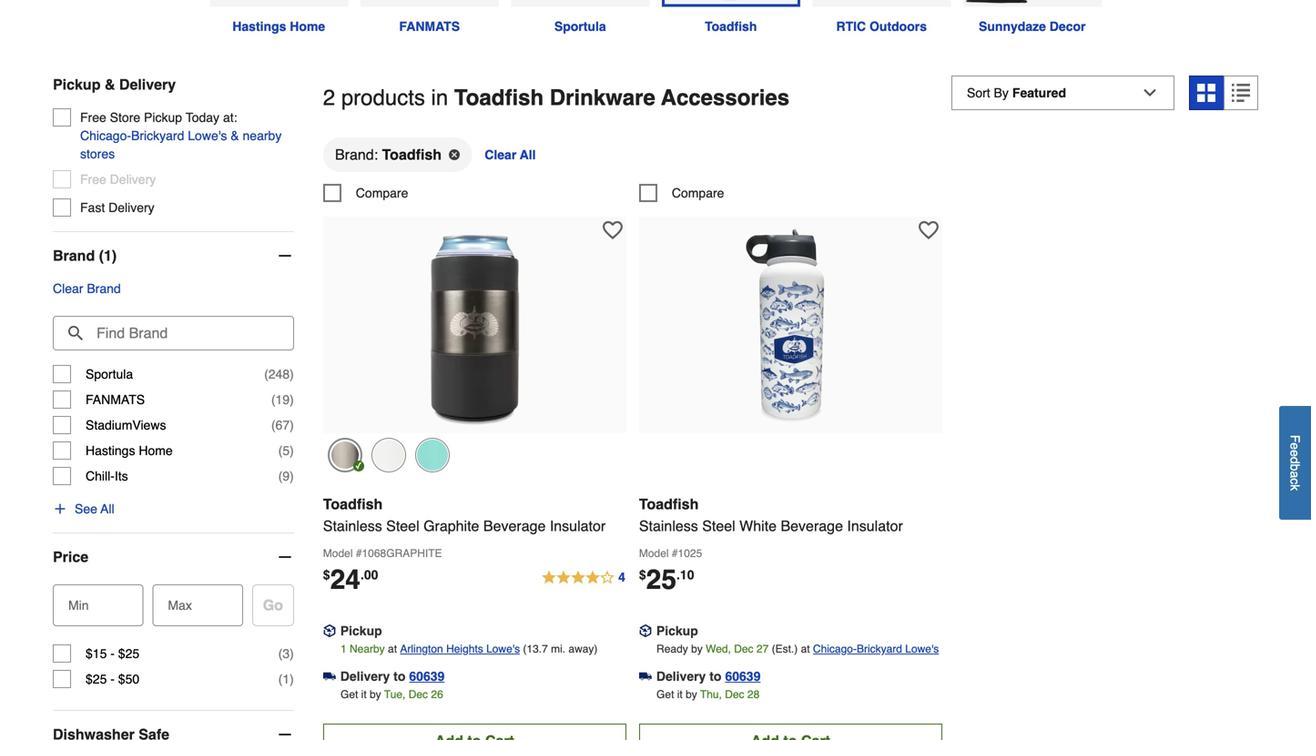 Task type: locate. For each thing, give the bounding box(es) containing it.
dec left 27
[[734, 643, 754, 656]]

1 horizontal spatial fanmats
[[399, 19, 460, 34]]

0 horizontal spatial hastings
[[86, 444, 135, 458]]

nearby
[[350, 643, 385, 656]]

1 to from the left
[[394, 669, 406, 684]]

$25 up '$50' at the left bottom of the page
[[118, 647, 140, 661]]

3 ) from the top
[[290, 418, 294, 433]]

clear down brand (1)
[[53, 282, 83, 296]]

1 vertical spatial brickyard
[[857, 643, 903, 656]]

) down ( 5 )
[[290, 469, 294, 484]]

) down ( 3 ) at the bottom of page
[[290, 672, 294, 687]]

1 vertical spatial clear
[[53, 282, 83, 296]]

1 horizontal spatial model
[[639, 547, 669, 560]]

1 horizontal spatial compare
[[672, 186, 725, 200]]

go button
[[252, 585, 294, 627]]

0 horizontal spatial 1
[[283, 672, 290, 687]]

all down the 2 products in toadfish drinkware accessories
[[520, 147, 536, 162]]

1 - from the top
[[110, 647, 115, 661]]

) for ( 5 )
[[290, 444, 294, 458]]

steel inside toadfish stainless steel white beverage insulator
[[702, 518, 736, 535]]

1
[[341, 643, 347, 656], [283, 672, 290, 687]]

d
[[1288, 457, 1303, 464]]

1 60639 from the left
[[409, 669, 445, 684]]

by left thu,
[[686, 689, 697, 701]]

truck filled image for get it by thu, dec 28
[[639, 670, 652, 683]]

minus image inside price button
[[276, 548, 294, 567]]

0 horizontal spatial 60639 button
[[409, 668, 445, 686]]

( 248 )
[[264, 367, 294, 382]]

1 vertical spatial &
[[231, 129, 239, 143]]

- left '$50' at the left bottom of the page
[[110, 672, 115, 687]]

insulator inside toadfish stainless steel graphite beverage insulator
[[550, 518, 606, 535]]

(1)
[[99, 247, 117, 264]]

1 horizontal spatial sportula
[[555, 19, 606, 34]]

2 60639 from the left
[[725, 669, 761, 684]]

truck filled image
[[323, 670, 336, 683], [639, 670, 652, 683]]

to for tue,
[[394, 669, 406, 684]]

( for 19
[[271, 393, 276, 407]]

60639 button up 28
[[725, 668, 761, 686]]

1 vertical spatial chicago-
[[813, 643, 857, 656]]

hastings home
[[233, 19, 325, 34], [86, 444, 173, 458]]

2 $ from the left
[[639, 568, 646, 582]]

see all
[[75, 502, 114, 517]]

6 ) from the top
[[290, 647, 294, 661]]

it left tue,
[[361, 689, 367, 701]]

beverage inside toadfish stainless steel white beverage insulator
[[781, 518, 843, 535]]

by for get it by tue, dec 26
[[370, 689, 381, 701]]

white
[[740, 518, 777, 535]]

model up 25
[[639, 547, 669, 560]]

4 button
[[541, 567, 627, 589]]

at
[[388, 643, 397, 656], [801, 643, 810, 656]]

2 truck filled image from the left
[[639, 670, 652, 683]]

free delivery
[[80, 172, 156, 187]]

0 horizontal spatial beverage
[[484, 518, 546, 535]]

steel inside toadfish stainless steel graphite beverage insulator
[[386, 518, 420, 535]]

2 delivery to 60639 from the left
[[657, 669, 761, 684]]

2 beverage from the left
[[781, 518, 843, 535]]

all inside button
[[101, 502, 114, 517]]

4 stars image
[[541, 567, 627, 589]]

2 insulator from the left
[[848, 518, 903, 535]]

brand left (1)
[[53, 247, 95, 264]]

2 products in toadfish drinkware accessories
[[323, 85, 790, 110]]

1 vertical spatial all
[[101, 502, 114, 517]]

& up store
[[105, 76, 115, 93]]

& inside chicago-brickyard lowe's & nearby stores
[[231, 129, 239, 143]]

# for toadfish stainless steel white beverage insulator
[[672, 547, 678, 560]]

home down stadiumviews
[[139, 444, 173, 458]]

hastings inside 'hastings home' link
[[233, 19, 286, 34]]

dec for get it by tue, dec 26
[[409, 689, 428, 701]]

0 horizontal spatial get
[[341, 689, 358, 701]]

arlington heights lowe's button
[[400, 640, 520, 658]]

0 horizontal spatial at
[[388, 643, 397, 656]]

0 horizontal spatial stainless
[[323, 518, 382, 535]]

60639 button
[[409, 668, 445, 686], [725, 668, 761, 686]]

stainless inside toadfish stainless steel white beverage insulator
[[639, 518, 698, 535]]

0 horizontal spatial #
[[356, 547, 362, 560]]

free
[[80, 110, 106, 125], [80, 172, 106, 187]]

)
[[290, 367, 294, 382], [290, 393, 294, 407], [290, 418, 294, 433], [290, 444, 294, 458], [290, 469, 294, 484], [290, 647, 294, 661], [290, 672, 294, 687]]

$ right 4
[[639, 568, 646, 582]]

clear inside button
[[485, 147, 517, 162]]

1 vertical spatial free
[[80, 172, 106, 187]]

1 truck filled image from the left
[[323, 670, 336, 683]]

dec
[[734, 643, 754, 656], [409, 689, 428, 701], [725, 689, 745, 701]]

5 ) from the top
[[290, 469, 294, 484]]

1 vertical spatial -
[[110, 672, 115, 687]]

# for toadfish stainless steel graphite beverage insulator
[[356, 547, 362, 560]]

free store pickup today at:
[[80, 110, 237, 125]]

dec left '26'
[[409, 689, 428, 701]]

toadfish for toadfish stainless steel white beverage insulator
[[639, 496, 699, 513]]

) for ( 67 )
[[290, 418, 294, 433]]

7 ) from the top
[[290, 672, 294, 687]]

get left thu,
[[657, 689, 674, 701]]

stainless
[[323, 518, 382, 535], [639, 518, 698, 535]]

2 - from the top
[[110, 672, 115, 687]]

by left tue,
[[370, 689, 381, 701]]

0 vertical spatial all
[[520, 147, 536, 162]]

1 horizontal spatial 60639 button
[[725, 668, 761, 686]]

0 horizontal spatial $
[[323, 568, 330, 582]]

to up tue,
[[394, 669, 406, 684]]

beverage right graphite
[[484, 518, 546, 535]]

2 pickup image from the left
[[639, 625, 652, 638]]

1 vertical spatial $25
[[86, 672, 107, 687]]

1 60639 button from the left
[[409, 668, 445, 686]]

compare
[[356, 186, 408, 200], [672, 186, 725, 200]]

clear
[[485, 147, 517, 162], [53, 282, 83, 296]]

0 horizontal spatial brickyard
[[131, 129, 184, 143]]

1 insulator from the left
[[550, 518, 606, 535]]

delivery to 60639 up 'get it by tue, dec 26'
[[340, 669, 445, 684]]

stainless up model # 1025
[[639, 518, 698, 535]]

1 vertical spatial hastings home
[[86, 444, 173, 458]]

sportula up stadiumviews
[[86, 367, 133, 382]]

toadfish stainless steel graphite beverage insulator
[[323, 496, 606, 535]]

steel left white
[[702, 518, 736, 535]]

( for 5
[[278, 444, 283, 458]]

1 horizontal spatial pickup image
[[639, 625, 652, 638]]

1 vertical spatial hastings
[[86, 444, 135, 458]]

1 horizontal spatial to
[[710, 669, 722, 684]]

60639
[[409, 669, 445, 684], [725, 669, 761, 684]]

store
[[110, 110, 140, 125]]

) up 19
[[290, 367, 294, 382]]

0 vertical spatial minus image
[[276, 247, 294, 265]]

truck filled image for get it by tue, dec 26
[[323, 670, 336, 683]]

stainless for stainless steel white beverage insulator
[[639, 518, 698, 535]]

hastings down drinkware accessories brand hastings home image
[[233, 19, 286, 34]]

1 horizontal spatial chicago-
[[813, 643, 857, 656]]

list view image
[[1232, 84, 1251, 102]]

clear inside 'button'
[[53, 282, 83, 296]]

( for 67
[[271, 418, 276, 433]]

get it by thu, dec 28
[[657, 689, 760, 701]]

1 delivery to 60639 from the left
[[340, 669, 445, 684]]

all inside button
[[520, 147, 536, 162]]

0 vertical spatial $25
[[118, 647, 140, 661]]

beverage inside toadfish stainless steel graphite beverage insulator
[[484, 518, 546, 535]]

1 vertical spatial minus image
[[276, 548, 294, 567]]

0 vertical spatial 1
[[341, 643, 347, 656]]

60639 up 28
[[725, 669, 761, 684]]

2 it from the left
[[677, 689, 683, 701]]

stainless inside toadfish stainless steel graphite beverage insulator
[[323, 518, 382, 535]]

$ for 24
[[323, 568, 330, 582]]

insulator inside toadfish stainless steel white beverage insulator
[[848, 518, 903, 535]]

0 horizontal spatial pickup image
[[323, 625, 336, 638]]

1 horizontal spatial truck filled image
[[639, 670, 652, 683]]

60639 for 26
[[409, 669, 445, 684]]

0 horizontal spatial lowe's
[[188, 129, 227, 143]]

) up ( 1 )
[[290, 647, 294, 661]]

clear for clear all
[[485, 147, 517, 162]]

free left store
[[80, 110, 106, 125]]

teal image
[[415, 438, 450, 473]]

( 9 )
[[278, 469, 294, 484]]

clear right close circle filled image in the top of the page
[[485, 147, 517, 162]]

delivery to 60639 for thu, dec 28
[[657, 669, 761, 684]]

2 free from the top
[[80, 172, 106, 187]]

graphite image
[[328, 438, 362, 473]]

delivery
[[119, 76, 176, 93], [110, 172, 156, 187], [109, 200, 155, 215], [340, 669, 390, 684], [657, 669, 706, 684]]

1 minus image from the top
[[276, 247, 294, 265]]

delivery down nearby
[[340, 669, 390, 684]]

insulator for stainless steel white beverage insulator
[[848, 518, 903, 535]]

0 horizontal spatial all
[[101, 502, 114, 517]]

1 # from the left
[[356, 547, 362, 560]]

0 horizontal spatial &
[[105, 76, 115, 93]]

0 horizontal spatial to
[[394, 669, 406, 684]]

60639 up '26'
[[409, 669, 445, 684]]

0 horizontal spatial hastings home
[[86, 444, 173, 458]]

1 vertical spatial fanmats
[[86, 393, 145, 407]]

1 free from the top
[[80, 110, 106, 125]]

1 horizontal spatial #
[[672, 547, 678, 560]]

(est.)
[[772, 643, 798, 656]]

delivery up free store pickup today at:
[[119, 76, 176, 93]]

2 horizontal spatial lowe's
[[906, 643, 939, 656]]

steel up 1068graphite
[[386, 518, 420, 535]]

actual price $24.00 element
[[323, 564, 378, 596]]

0 horizontal spatial home
[[139, 444, 173, 458]]

lowe's inside chicago-brickyard lowe's & nearby stores
[[188, 129, 227, 143]]

dec left 28
[[725, 689, 745, 701]]

min
[[68, 599, 89, 613]]

at right nearby
[[388, 643, 397, 656]]

1 at from the left
[[388, 643, 397, 656]]

toadfish stainless steel white beverage insulator image
[[691, 226, 891, 426]]

1 horizontal spatial 60639
[[725, 669, 761, 684]]

1 $ from the left
[[323, 568, 330, 582]]

0 horizontal spatial compare
[[356, 186, 408, 200]]

1 horizontal spatial $
[[639, 568, 646, 582]]

0 horizontal spatial fanmats
[[86, 393, 145, 407]]

steel for white
[[702, 518, 736, 535]]

0 vertical spatial clear
[[485, 147, 517, 162]]

- right $15
[[110, 647, 115, 661]]

hastings home down stadiumviews
[[86, 444, 173, 458]]

chill-its
[[86, 469, 128, 484]]

4 ) from the top
[[290, 444, 294, 458]]

( for 9
[[278, 469, 283, 484]]

0 horizontal spatial $25
[[86, 672, 107, 687]]

0 vertical spatial -
[[110, 647, 115, 661]]

0 vertical spatial chicago-
[[80, 129, 131, 143]]

all for clear all
[[520, 147, 536, 162]]

toadfish for toadfish
[[705, 19, 757, 34]]

to up thu,
[[710, 669, 722, 684]]

toadfish left close circle filled image in the top of the page
[[382, 146, 442, 163]]

minus image
[[276, 247, 294, 265], [276, 548, 294, 567], [276, 726, 294, 741]]

chill-
[[86, 469, 115, 484]]

e
[[1288, 443, 1303, 450], [1288, 450, 1303, 457]]

1 horizontal spatial get
[[657, 689, 674, 701]]

1 vertical spatial brand
[[87, 282, 121, 296]]

) up 5
[[290, 418, 294, 433]]

toadfish up the clear all button in the left of the page
[[454, 85, 544, 110]]

chicago- inside chicago-brickyard lowe's & nearby stores
[[80, 129, 131, 143]]

free down stores
[[80, 172, 106, 187]]

pickup
[[53, 76, 101, 93], [144, 110, 182, 125], [340, 624, 382, 638], [657, 624, 698, 638]]

e up b
[[1288, 450, 1303, 457]]

pickup image down 24
[[323, 625, 336, 638]]

all right see
[[101, 502, 114, 517]]

beverage right white
[[781, 518, 843, 535]]

# up .10
[[672, 547, 678, 560]]

2 # from the left
[[672, 547, 678, 560]]

0 vertical spatial sportula
[[555, 19, 606, 34]]

pickup image down 25
[[639, 625, 652, 638]]

1 stainless from the left
[[323, 518, 382, 535]]

1 down ( 3 ) at the bottom of page
[[283, 672, 290, 687]]

1 horizontal spatial all
[[520, 147, 536, 162]]

2 get from the left
[[657, 689, 674, 701]]

0 vertical spatial hastings home
[[233, 19, 325, 34]]

sportula down drinkware accessories brand sportula image
[[555, 19, 606, 34]]

brickyard
[[131, 129, 184, 143], [857, 643, 903, 656]]

it
[[361, 689, 367, 701], [677, 689, 683, 701]]

home down drinkware accessories brand hastings home image
[[290, 19, 325, 34]]

1 it from the left
[[361, 689, 367, 701]]

1 horizontal spatial $25
[[118, 647, 140, 661]]

) up 67
[[290, 393, 294, 407]]

$ inside $ 25 .10
[[639, 568, 646, 582]]

1 beverage from the left
[[484, 518, 546, 535]]

2 vertical spatial minus image
[[276, 726, 294, 741]]

1 left nearby
[[341, 643, 347, 656]]

1 compare from the left
[[356, 186, 408, 200]]

1 horizontal spatial &
[[231, 129, 239, 143]]

0 horizontal spatial model
[[323, 547, 353, 560]]

pickup up stores
[[53, 76, 101, 93]]

60639 for 28
[[725, 669, 761, 684]]

1 horizontal spatial lowe's
[[486, 643, 520, 656]]

0 vertical spatial free
[[80, 110, 106, 125]]

e up d
[[1288, 443, 1303, 450]]

0 horizontal spatial steel
[[386, 518, 420, 535]]

toadfish up model # 1025
[[639, 496, 699, 513]]

brand:
[[335, 146, 378, 163]]

1 horizontal spatial clear
[[485, 147, 517, 162]]

( for 3
[[278, 647, 283, 661]]

toadfish
[[705, 19, 757, 34], [454, 85, 544, 110], [382, 146, 442, 163], [323, 496, 383, 513], [639, 496, 699, 513]]

f e e d b a c k
[[1288, 435, 1303, 491]]

brand down (1)
[[87, 282, 121, 296]]

0 horizontal spatial insulator
[[550, 518, 606, 535]]

2 model from the left
[[639, 547, 669, 560]]

close circle filled image
[[449, 149, 460, 160]]

at:
[[223, 110, 237, 125]]

0 vertical spatial brickyard
[[131, 129, 184, 143]]

rtic outdoors link
[[807, 0, 957, 36]]

at right (est.)
[[801, 643, 810, 656]]

it left thu,
[[677, 689, 683, 701]]

see
[[75, 502, 97, 517]]

1 get from the left
[[341, 689, 358, 701]]

toadfish inside toadfish stainless steel white beverage insulator
[[639, 496, 699, 513]]

delivery to 60639 for tue, dec 26
[[340, 669, 445, 684]]

2 to from the left
[[710, 669, 722, 684]]

pickup image
[[323, 625, 336, 638], [639, 625, 652, 638]]

products
[[341, 85, 425, 110]]

chicago-
[[80, 129, 131, 143], [813, 643, 857, 656]]

0 horizontal spatial truck filled image
[[323, 670, 336, 683]]

$25
[[118, 647, 140, 661], [86, 672, 107, 687]]

0 vertical spatial &
[[105, 76, 115, 93]]

0 horizontal spatial it
[[361, 689, 367, 701]]

chicago- right (est.)
[[813, 643, 857, 656]]

1 horizontal spatial steel
[[702, 518, 736, 535]]

clear for clear brand
[[53, 282, 83, 296]]

outdoors
[[870, 19, 927, 34]]

$ inside $ 24 .00
[[323, 568, 330, 582]]

1 steel from the left
[[386, 518, 420, 535]]

insulator
[[550, 518, 606, 535], [848, 518, 903, 535]]

0 vertical spatial hastings
[[233, 19, 286, 34]]

) for ( 248 )
[[290, 367, 294, 382]]

stainless up model # 1068graphite
[[323, 518, 382, 535]]

1 horizontal spatial beverage
[[781, 518, 843, 535]]

1 horizontal spatial hastings
[[233, 19, 286, 34]]

0 horizontal spatial clear
[[53, 282, 83, 296]]

# up .00
[[356, 547, 362, 560]]

( 5 )
[[278, 444, 294, 458]]

fanmats up in
[[399, 19, 460, 34]]

0 horizontal spatial chicago-
[[80, 129, 131, 143]]

list box
[[323, 137, 1259, 184]]

1 horizontal spatial it
[[677, 689, 683, 701]]

( 67 )
[[271, 418, 294, 433]]

60639 button for 26
[[409, 668, 445, 686]]

1 pickup image from the left
[[323, 625, 336, 638]]

brickyard inside chicago-brickyard lowe's & nearby stores
[[131, 129, 184, 143]]

$ left .00
[[323, 568, 330, 582]]

steel
[[386, 518, 420, 535], [702, 518, 736, 535]]

1 ) from the top
[[290, 367, 294, 382]]

$25 down $15
[[86, 672, 107, 687]]

&
[[105, 76, 115, 93], [231, 129, 239, 143]]

brand: toadfish
[[335, 146, 442, 163]]

2 60639 button from the left
[[725, 668, 761, 686]]

compare inside 5013488815 element
[[356, 186, 408, 200]]

0 horizontal spatial delivery to 60639
[[340, 669, 445, 684]]

model up 24
[[323, 547, 353, 560]]

stores
[[80, 147, 115, 161]]

0 horizontal spatial 60639
[[409, 669, 445, 684]]

2 stainless from the left
[[639, 518, 698, 535]]

hastings home down drinkware accessories brand hastings home image
[[233, 19, 325, 34]]

60639 button up '26'
[[409, 668, 445, 686]]

hastings up chill-its
[[86, 444, 135, 458]]

toadfish inside toadfish stainless steel graphite beverage insulator
[[323, 496, 383, 513]]

c
[[1288, 478, 1303, 485]]

lowe's
[[188, 129, 227, 143], [486, 643, 520, 656], [906, 643, 939, 656]]

& down at:
[[231, 129, 239, 143]]

beverage
[[484, 518, 546, 535], [781, 518, 843, 535]]

toadfish down drinkware accessories brand toadfish image
[[705, 19, 757, 34]]

1 horizontal spatial hastings home
[[233, 19, 325, 34]]

2 compare from the left
[[672, 186, 725, 200]]

2 steel from the left
[[702, 518, 736, 535]]

fanmats up stadiumviews
[[86, 393, 145, 407]]

chicago- up stores
[[80, 129, 131, 143]]

delivery to 60639 up get it by thu, dec 28
[[657, 669, 761, 684]]

all for see all
[[101, 502, 114, 517]]

toadfish down graphite icon
[[323, 496, 383, 513]]

fanmats
[[399, 19, 460, 34], [86, 393, 145, 407]]

1 vertical spatial sportula
[[86, 367, 133, 382]]

0 vertical spatial home
[[290, 19, 325, 34]]

1 vertical spatial 1
[[283, 672, 290, 687]]

drinkware accessories brand hastings home image
[[210, 0, 348, 7]]

see all button
[[53, 500, 114, 518]]

1 horizontal spatial delivery to 60639
[[657, 669, 761, 684]]

1 model from the left
[[323, 547, 353, 560]]

compare inside 5013799877 element
[[672, 186, 725, 200]]

1 e from the top
[[1288, 443, 1303, 450]]

2 ) from the top
[[290, 393, 294, 407]]

) up ( 9 )
[[290, 444, 294, 458]]

2 minus image from the top
[[276, 548, 294, 567]]

1 horizontal spatial stainless
[[639, 518, 698, 535]]

get left tue,
[[341, 689, 358, 701]]

f e e d b a c k button
[[1280, 406, 1312, 520]]

1 horizontal spatial insulator
[[848, 518, 903, 535]]

$
[[323, 568, 330, 582], [639, 568, 646, 582]]

1 horizontal spatial at
[[801, 643, 810, 656]]

248
[[269, 367, 290, 382]]



Task type: describe. For each thing, give the bounding box(es) containing it.
sunnydaze
[[979, 19, 1047, 34]]

0 horizontal spatial sportula
[[86, 367, 133, 382]]

chicago-brickyard lowe's & nearby stores button
[[80, 127, 294, 163]]

) for ( 9 )
[[290, 469, 294, 484]]

get for get it by tue, dec 26
[[341, 689, 358, 701]]

(13.7
[[523, 643, 548, 656]]

( for 1
[[278, 672, 283, 687]]

24
[[330, 564, 361, 596]]

drinkware accessories brand sunnydaze decor image
[[963, 0, 1102, 7]]

) for ( 3 )
[[290, 647, 294, 661]]

fanmats link
[[354, 0, 505, 36]]

26
[[431, 689, 443, 701]]

1068graphite
[[362, 547, 442, 560]]

pickup image for 1 nearby
[[323, 625, 336, 638]]

3 minus image from the top
[[276, 726, 294, 741]]

dec for get it by thu, dec 28
[[725, 689, 745, 701]]

list box containing brand:
[[323, 137, 1259, 184]]

delivery down free delivery
[[109, 200, 155, 215]]

.10
[[677, 568, 695, 582]]

clear brand
[[53, 282, 121, 296]]

1 vertical spatial home
[[139, 444, 173, 458]]

today
[[186, 110, 220, 125]]

$ for 25
[[639, 568, 646, 582]]

toadfish link
[[656, 0, 807, 36]]

( 19 )
[[271, 393, 294, 407]]

fast delivery
[[80, 200, 155, 215]]

hastings home link
[[204, 0, 354, 36]]

sportula link
[[505, 0, 656, 36]]

tue,
[[384, 689, 406, 701]]

in
[[431, 85, 448, 110]]

f
[[1288, 435, 1303, 443]]

4
[[619, 570, 626, 585]]

pickup & delivery
[[53, 76, 176, 93]]

$50
[[118, 672, 140, 687]]

67
[[276, 418, 290, 433]]

its
[[115, 469, 128, 484]]

away)
[[569, 643, 598, 656]]

b
[[1288, 464, 1303, 471]]

28
[[748, 689, 760, 701]]

brand (1)
[[53, 247, 117, 264]]

- for $25
[[110, 672, 115, 687]]

stainless for stainless steel graphite beverage insulator
[[323, 518, 382, 535]]

( for 248
[[264, 367, 269, 382]]

price
[[53, 549, 88, 566]]

ready by wed, dec 27 (est.) at chicago-brickyard lowe's
[[657, 643, 939, 656]]

compare for 5013488815 element
[[356, 186, 408, 200]]

compare for 5013799877 element
[[672, 186, 725, 200]]

0 vertical spatial fanmats
[[399, 19, 460, 34]]

2
[[323, 85, 335, 110]]

it for thu, dec 28
[[677, 689, 683, 701]]

graphite
[[424, 518, 480, 535]]

$25 - $50
[[86, 672, 140, 687]]

rtic outdoors
[[837, 19, 927, 34]]

27
[[757, 643, 769, 656]]

19
[[276, 393, 290, 407]]

clear all button
[[483, 137, 538, 173]]

2 e from the top
[[1288, 450, 1303, 457]]

chicago-brickyard lowe's & nearby stores
[[80, 129, 282, 161]]

actual price $25.10 element
[[639, 564, 695, 596]]

max
[[168, 599, 192, 613]]

sunnydaze decor link
[[957, 0, 1108, 36]]

) for ( 1 )
[[290, 672, 294, 687]]

Find Brand text field
[[53, 316, 294, 351]]

clear brand button
[[53, 280, 121, 298]]

sunnydaze decor
[[979, 19, 1086, 34]]

by left wed,
[[691, 643, 703, 656]]

pickup up ready
[[657, 624, 698, 638]]

5013799877 element
[[639, 184, 725, 202]]

wed,
[[706, 643, 731, 656]]

1 horizontal spatial 1
[[341, 643, 347, 656]]

brand inside 'button'
[[87, 282, 121, 296]]

1 horizontal spatial home
[[290, 19, 325, 34]]

9
[[283, 469, 290, 484]]

1025
[[678, 547, 703, 560]]

3
[[283, 647, 290, 661]]

get for get it by thu, dec 28
[[657, 689, 674, 701]]

heart outline image
[[603, 220, 623, 240]]

k
[[1288, 485, 1303, 491]]

free for free delivery
[[80, 172, 106, 187]]

price button
[[53, 534, 294, 581]]

rtic
[[837, 19, 866, 34]]

toadfish stainless steel graphite beverage insulator image
[[375, 226, 575, 426]]

nearby
[[243, 129, 282, 143]]

delivery down ready
[[657, 669, 706, 684]]

grid view image
[[1198, 84, 1216, 102]]

drinkware accessories brand sportula image
[[511, 0, 650, 7]]

$ 24 .00
[[323, 564, 378, 596]]

pickup up chicago-brickyard lowe's & nearby stores
[[144, 110, 182, 125]]

pickup image for ready by
[[639, 625, 652, 638]]

drinkware
[[550, 85, 656, 110]]

delivery up fast delivery in the left of the page
[[110, 172, 156, 187]]

1 horizontal spatial brickyard
[[857, 643, 903, 656]]

model for stainless steel white beverage insulator
[[639, 547, 669, 560]]

1 nearby at arlington heights lowe's (13.7 mi. away)
[[341, 643, 598, 656]]

free for free store pickup today at:
[[80, 110, 106, 125]]

drinkware accessories brand toadfish image
[[662, 0, 800, 7]]

) for ( 19 )
[[290, 393, 294, 407]]

it for tue, dec 26
[[361, 689, 367, 701]]

60639 button for 28
[[725, 668, 761, 686]]

white image
[[371, 438, 406, 473]]

fast
[[80, 200, 105, 215]]

( 3 )
[[278, 647, 294, 661]]

ready
[[657, 643, 688, 656]]

model # 1068graphite
[[323, 547, 442, 560]]

insulator for stainless steel graphite beverage insulator
[[550, 518, 606, 535]]

heart outline image
[[919, 220, 939, 240]]

heights
[[446, 643, 483, 656]]

a
[[1288, 471, 1303, 478]]

beverage for graphite
[[484, 518, 546, 535]]

to for thu,
[[710, 669, 722, 684]]

pickup up nearby
[[340, 624, 382, 638]]

stadiumviews
[[86, 418, 166, 433]]

2 at from the left
[[801, 643, 810, 656]]

get it by tue, dec 26
[[341, 689, 443, 701]]

drinkware accessories brand rtic outdoors image
[[813, 0, 951, 7]]

beverage for white
[[781, 518, 843, 535]]

toadfish inside list box
[[382, 146, 442, 163]]

$ 25 .10
[[639, 564, 695, 596]]

toadfish stainless steel white beverage insulator
[[639, 496, 903, 535]]

chicago-brickyard lowe's button
[[813, 640, 939, 658]]

model # 1025
[[639, 547, 703, 560]]

.00
[[361, 568, 378, 582]]

5013488815 element
[[323, 184, 408, 202]]

decor
[[1050, 19, 1086, 34]]

$15
[[86, 647, 107, 661]]

clear all
[[485, 147, 536, 162]]

toadfish for toadfish stainless steel graphite beverage insulator
[[323, 496, 383, 513]]

0 vertical spatial brand
[[53, 247, 95, 264]]

model for stainless steel graphite beverage insulator
[[323, 547, 353, 560]]

mi.
[[551, 643, 566, 656]]

minus image for brand
[[276, 247, 294, 265]]

by for get it by thu, dec 28
[[686, 689, 697, 701]]

minus image for price
[[276, 548, 294, 567]]

25
[[646, 564, 677, 596]]

- for $15
[[110, 647, 115, 661]]

5
[[283, 444, 290, 458]]

thu,
[[700, 689, 722, 701]]

arlington
[[400, 643, 443, 656]]

steel for graphite
[[386, 518, 420, 535]]

plus image
[[53, 502, 67, 517]]



Task type: vqa. For each thing, say whether or not it's contained in the screenshot.
stadiumviews
yes



